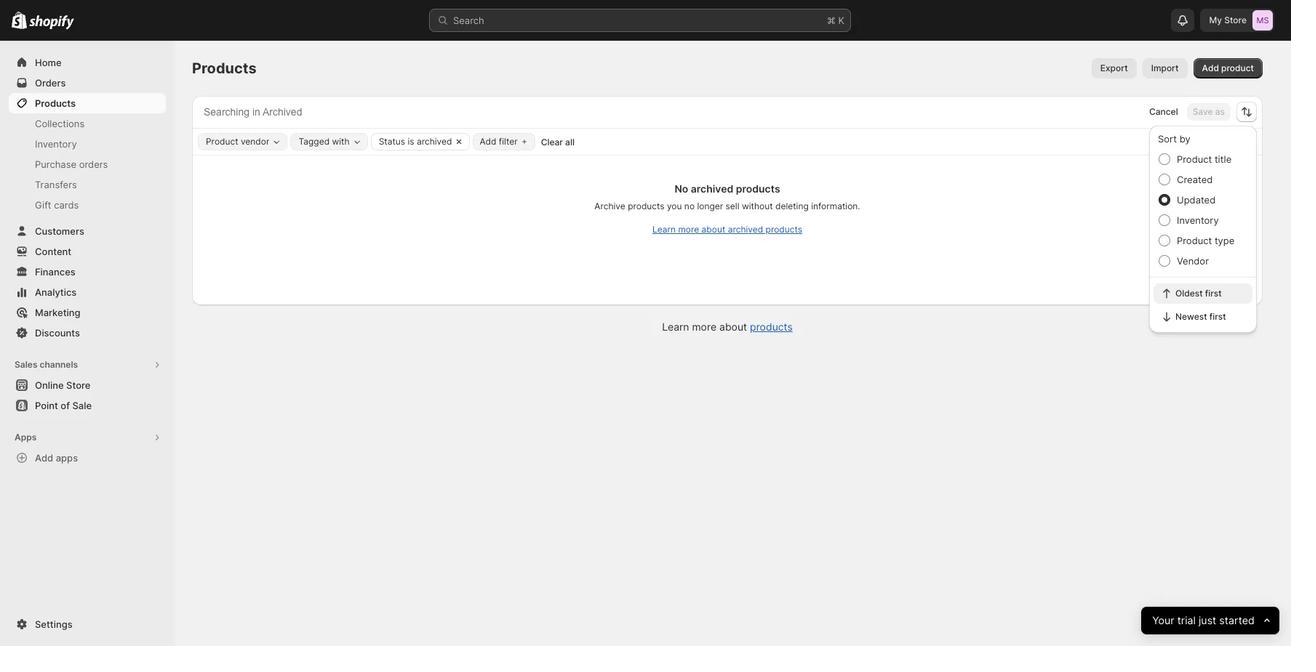 Task type: vqa. For each thing, say whether or not it's contained in the screenshot.
the YYYY-MM-DD text field
no



Task type: describe. For each thing, give the bounding box(es) containing it.
settings
[[35, 619, 73, 631]]

product vendor
[[206, 136, 269, 147]]

updated
[[1177, 194, 1216, 206]]

sales
[[15, 359, 37, 370]]

transfers link
[[9, 175, 166, 195]]

export
[[1100, 63, 1128, 73]]

clear all button
[[535, 134, 580, 151]]

finances link
[[9, 262, 166, 282]]

gift
[[35, 199, 51, 211]]

⌘
[[827, 15, 836, 26]]

search
[[453, 15, 484, 26]]

product for product title
[[1177, 154, 1212, 165]]

add product
[[1202, 63, 1254, 73]]

online store link
[[9, 375, 166, 396]]

channels
[[40, 359, 78, 370]]

shopify image
[[29, 15, 74, 30]]

longer
[[697, 201, 723, 212]]

Searching in Archived field
[[199, 103, 1112, 121]]

information.
[[811, 201, 860, 212]]

add for add product
[[1202, 63, 1219, 73]]

by
[[1180, 133, 1191, 145]]

filter
[[499, 136, 518, 147]]

oldest first
[[1176, 288, 1222, 299]]

customers
[[35, 226, 84, 237]]

deleting
[[775, 201, 809, 212]]

import button
[[1143, 58, 1188, 79]]

discounts link
[[9, 323, 166, 343]]

add for add filter
[[480, 136, 497, 147]]

no
[[675, 183, 688, 195]]

marketing link
[[9, 303, 166, 323]]

orders
[[79, 159, 108, 170]]

newest first
[[1176, 311, 1226, 322]]

online store button
[[0, 375, 175, 396]]

orders
[[35, 77, 66, 89]]

collections link
[[9, 113, 166, 134]]

cancel
[[1149, 106, 1178, 117]]

2 vertical spatial archived
[[728, 224, 763, 235]]

purchase orders
[[35, 159, 108, 170]]

just
[[1199, 614, 1216, 628]]

my store image
[[1253, 10, 1273, 31]]

archive products you no longer sell without deleting information.
[[595, 201, 860, 212]]

first for oldest first
[[1205, 288, 1222, 299]]

product vendor button
[[199, 134, 287, 150]]

product type
[[1177, 235, 1235, 247]]

point of sale button
[[0, 396, 175, 416]]

no
[[684, 201, 695, 212]]

discounts
[[35, 327, 80, 339]]

tagged
[[299, 136, 330, 147]]

your trial just started button
[[1141, 607, 1280, 635]]

import
[[1151, 63, 1179, 73]]

home
[[35, 57, 62, 68]]

started
[[1219, 614, 1255, 628]]

oldest
[[1176, 288, 1203, 299]]

add for add apps
[[35, 453, 53, 464]]

point of sale
[[35, 400, 92, 412]]

home link
[[9, 52, 166, 73]]

newest first button
[[1154, 307, 1253, 327]]

of
[[61, 400, 70, 412]]

newest
[[1176, 311, 1207, 322]]

product for product vendor
[[206, 136, 238, 147]]

archived inside dropdown button
[[417, 136, 452, 147]]

export button
[[1092, 58, 1137, 79]]

more for learn more about products
[[692, 321, 717, 333]]

add filter
[[480, 136, 518, 147]]

first for newest first
[[1210, 311, 1226, 322]]

oldest first button
[[1154, 284, 1253, 304]]

my store
[[1209, 15, 1247, 25]]

online store
[[35, 380, 91, 391]]

settings link
[[9, 615, 166, 635]]

sell
[[726, 201, 740, 212]]

title
[[1215, 154, 1232, 165]]

customers link
[[9, 221, 166, 242]]

purchase orders link
[[9, 154, 166, 175]]

clear
[[541, 137, 563, 148]]

shopify image
[[12, 12, 27, 29]]

content
[[35, 246, 71, 258]]

learn for learn more about archived products
[[653, 224, 676, 235]]



Task type: locate. For each thing, give the bounding box(es) containing it.
all
[[565, 137, 575, 148]]

0 vertical spatial learn
[[653, 224, 676, 235]]

2 horizontal spatial add
[[1202, 63, 1219, 73]]

about left products link
[[719, 321, 747, 333]]

product for product type
[[1177, 235, 1212, 247]]

product inside dropdown button
[[206, 136, 238, 147]]

vendor
[[241, 136, 269, 147]]

products inside products link
[[35, 97, 76, 109]]

first inside button
[[1205, 288, 1222, 299]]

more for learn more about archived products
[[678, 224, 699, 235]]

store right my
[[1225, 15, 1247, 25]]

store for my store
[[1225, 15, 1247, 25]]

apps button
[[9, 428, 166, 448]]

status is archived
[[379, 136, 452, 147]]

1 vertical spatial learn
[[662, 321, 689, 333]]

cards
[[54, 199, 79, 211]]

cancel button
[[1144, 103, 1184, 121]]

product up created
[[1177, 154, 1212, 165]]

learn for learn more about products
[[662, 321, 689, 333]]

first right oldest
[[1205, 288, 1222, 299]]

inventory
[[35, 138, 77, 150], [1177, 215, 1219, 226]]

tagged with button
[[291, 134, 367, 150]]

products
[[736, 183, 780, 195], [628, 201, 665, 212], [766, 224, 802, 235], [750, 321, 793, 333]]

1 vertical spatial more
[[692, 321, 717, 333]]

1 horizontal spatial products
[[192, 60, 257, 77]]

sort by
[[1158, 133, 1191, 145]]

gift cards
[[35, 199, 79, 211]]

first right newest
[[1210, 311, 1226, 322]]

orders link
[[9, 73, 166, 93]]

without
[[742, 201, 773, 212]]

more down no
[[678, 224, 699, 235]]

your trial just started
[[1152, 614, 1255, 628]]

archived
[[417, 136, 452, 147], [691, 183, 734, 195], [728, 224, 763, 235]]

0 vertical spatial inventory
[[35, 138, 77, 150]]

product title
[[1177, 154, 1232, 165]]

add left the product
[[1202, 63, 1219, 73]]

⌘ k
[[827, 15, 845, 26]]

about for archived
[[702, 224, 726, 235]]

first
[[1205, 288, 1222, 299], [1210, 311, 1226, 322]]

apps
[[56, 453, 78, 464]]

add apps
[[35, 453, 78, 464]]

products link
[[750, 321, 793, 333]]

0 vertical spatial about
[[702, 224, 726, 235]]

learn more about archived products
[[653, 224, 802, 235]]

learn
[[653, 224, 676, 235], [662, 321, 689, 333]]

sort
[[1158, 133, 1177, 145]]

archived down without at the right of page
[[728, 224, 763, 235]]

inventory up purchase
[[35, 138, 77, 150]]

2 vertical spatial product
[[1177, 235, 1212, 247]]

content link
[[9, 242, 166, 262]]

0 vertical spatial product
[[206, 136, 238, 147]]

apps
[[15, 432, 37, 443]]

product
[[1222, 63, 1254, 73]]

created
[[1177, 174, 1213, 186]]

sales channels
[[15, 359, 78, 370]]

1 horizontal spatial inventory
[[1177, 215, 1219, 226]]

products link
[[9, 93, 166, 113]]

gift cards link
[[9, 195, 166, 215]]

0 vertical spatial first
[[1205, 288, 1222, 299]]

status
[[379, 136, 405, 147]]

0 horizontal spatial products
[[35, 97, 76, 109]]

store inside online store link
[[66, 380, 91, 391]]

finances
[[35, 266, 76, 278]]

archived right is
[[417, 136, 452, 147]]

k
[[838, 15, 845, 26]]

trial
[[1177, 614, 1196, 628]]

about for products
[[719, 321, 747, 333]]

online
[[35, 380, 64, 391]]

1 vertical spatial product
[[1177, 154, 1212, 165]]

1 vertical spatial store
[[66, 380, 91, 391]]

0 vertical spatial store
[[1225, 15, 1247, 25]]

about down longer
[[702, 224, 726, 235]]

product up 'vendor'
[[1177, 235, 1212, 247]]

analytics link
[[9, 282, 166, 303]]

0 vertical spatial products
[[192, 60, 257, 77]]

sales channels button
[[9, 355, 166, 375]]

your
[[1152, 614, 1175, 628]]

more left products link
[[692, 321, 717, 333]]

learn more about archived products link
[[653, 224, 802, 235]]

is
[[408, 136, 414, 147]]

my
[[1209, 15, 1222, 25]]

type
[[1215, 235, 1235, 247]]

add apps button
[[9, 448, 166, 469]]

inventory link
[[9, 134, 166, 154]]

add inside dropdown button
[[480, 136, 497, 147]]

marketing
[[35, 307, 80, 319]]

1 vertical spatial about
[[719, 321, 747, 333]]

inventory down "updated"
[[1177, 215, 1219, 226]]

purchase
[[35, 159, 76, 170]]

store up sale
[[66, 380, 91, 391]]

with
[[332, 136, 350, 147]]

sale
[[72, 400, 92, 412]]

add inside button
[[35, 453, 53, 464]]

first inside button
[[1210, 311, 1226, 322]]

add left 'filter' at the left of page
[[480, 136, 497, 147]]

status is archived button
[[372, 134, 452, 150]]

inventory inside 'link'
[[35, 138, 77, 150]]

2 vertical spatial add
[[35, 453, 53, 464]]

1 vertical spatial add
[[480, 136, 497, 147]]

product left vendor
[[206, 136, 238, 147]]

point
[[35, 400, 58, 412]]

more
[[678, 224, 699, 235], [692, 321, 717, 333]]

1 vertical spatial first
[[1210, 311, 1226, 322]]

1 vertical spatial archived
[[691, 183, 734, 195]]

analytics
[[35, 287, 77, 298]]

vendor
[[1177, 255, 1209, 267]]

point of sale link
[[9, 396, 166, 416]]

you
[[667, 201, 682, 212]]

1 vertical spatial inventory
[[1177, 215, 1219, 226]]

0 horizontal spatial add
[[35, 453, 53, 464]]

archive
[[595, 201, 626, 212]]

1 horizontal spatial store
[[1225, 15, 1247, 25]]

0 vertical spatial more
[[678, 224, 699, 235]]

archived up longer
[[691, 183, 734, 195]]

0 vertical spatial archived
[[417, 136, 452, 147]]

clear all
[[541, 137, 575, 148]]

1 vertical spatial products
[[35, 97, 76, 109]]

1 horizontal spatial add
[[480, 136, 497, 147]]

products
[[192, 60, 257, 77], [35, 97, 76, 109]]

tagged with
[[299, 136, 350, 147]]

0 horizontal spatial store
[[66, 380, 91, 391]]

store for online store
[[66, 380, 91, 391]]

transfers
[[35, 179, 77, 191]]

add left apps
[[35, 453, 53, 464]]

0 horizontal spatial inventory
[[35, 138, 77, 150]]

learn more about products
[[662, 321, 793, 333]]

0 vertical spatial add
[[1202, 63, 1219, 73]]



